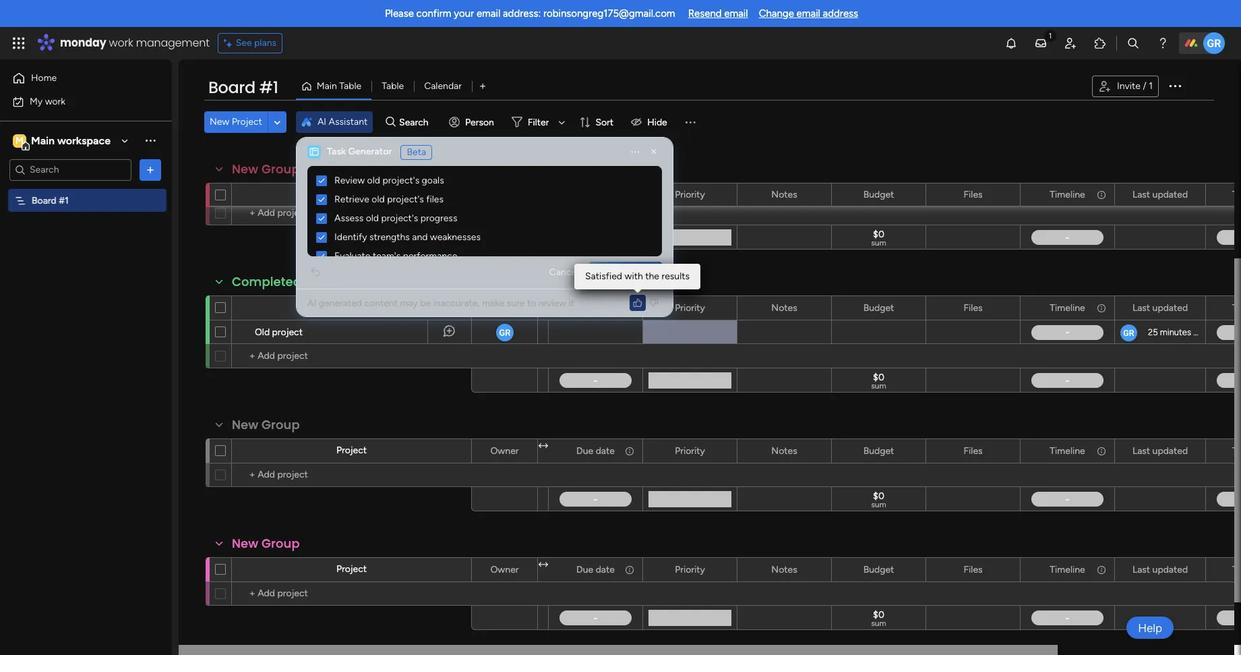 Task type: describe. For each thing, give the bounding box(es) containing it.
files
[[427, 194, 444, 205]]

2 table from the left
[[382, 80, 404, 92]]

workspace options image
[[144, 134, 157, 147]]

see
[[236, 37, 252, 49]]

group for owner
[[262, 416, 300, 433]]

4 priority field from the top
[[672, 562, 709, 577]]

please
[[385, 7, 414, 20]]

2 sum from the top
[[872, 381, 887, 391]]

2 updated from the top
[[1153, 302, 1189, 313]]

workspace selection element
[[13, 133, 113, 150]]

1 priority field from the top
[[672, 187, 709, 202]]

address:
[[503, 7, 541, 20]]

1 last updated field from the top
[[1130, 187, 1192, 202]]

2 + add project text field from the top
[[239, 467, 465, 483]]

assess
[[335, 212, 364, 224]]

old for assess
[[366, 212, 379, 224]]

please confirm your email address: robinsongreg175@gmail.com
[[385, 7, 676, 20]]

person button
[[444, 111, 502, 133]]

1 last updated from the top
[[1133, 189, 1189, 200]]

invite
[[1118, 80, 1141, 92]]

old
[[255, 326, 270, 338]]

it
[[569, 297, 575, 309]]

0 vertical spatial column information image
[[1097, 189, 1108, 200]]

1 sum from the top
[[872, 238, 887, 248]]

2 due from the top
[[577, 445, 594, 456]]

may
[[400, 297, 418, 309]]

Retrieve old project's files field
[[331, 191, 656, 208]]

2 vertical spatial column information image
[[625, 564, 635, 575]]

1 last from the top
[[1133, 189, 1151, 200]]

the
[[646, 271, 660, 282]]

my work button
[[8, 91, 145, 112]]

generator
[[348, 146, 392, 157]]

resend email
[[688, 7, 749, 20]]

4 last updated field from the top
[[1130, 562, 1192, 577]]

add items button
[[590, 262, 662, 283]]

arrow down image
[[554, 114, 570, 130]]

satisfied with the results
[[586, 271, 690, 282]]

1 notes field from the top
[[769, 187, 801, 202]]

ai logo image
[[301, 117, 312, 127]]

main for main workspace
[[31, 134, 55, 147]]

identify
[[335, 231, 367, 243]]

cancel
[[550, 266, 579, 278]]

change
[[759, 7, 795, 20]]

2 last updated from the top
[[1133, 302, 1189, 313]]

sort
[[596, 116, 614, 128]]

task
[[327, 146, 346, 157]]

New Group #1 field
[[229, 161, 322, 178]]

invite / 1
[[1118, 80, 1154, 92]]

work for monday
[[109, 35, 133, 51]]

with
[[625, 271, 643, 282]]

review old project's goals
[[335, 175, 444, 186]]

options image
[[1168, 77, 1184, 94]]

3 updated from the top
[[1153, 445, 1189, 456]]

inbox image
[[1035, 36, 1048, 50]]

owner field for new group
[[487, 444, 522, 458]]

filter
[[528, 116, 549, 128]]

notifications image
[[1005, 36, 1019, 50]]

3 due date from the top
[[577, 564, 615, 575]]

monday work management
[[60, 35, 210, 51]]

3 last updated from the top
[[1133, 445, 1189, 456]]

Review old project's goals field
[[331, 172, 656, 190]]

workspace
[[57, 134, 111, 147]]

identify strengths and weaknesses
[[335, 231, 481, 243]]

weaknesses
[[430, 231, 481, 243]]

goals
[[422, 175, 444, 186]]

minutes
[[1161, 327, 1192, 337]]

#1 inside 'board #1' field
[[259, 76, 278, 98]]

new for files
[[232, 535, 259, 552]]

4 notes from the top
[[772, 564, 798, 575]]

old project
[[255, 326, 303, 338]]

2 budget field from the top
[[861, 301, 898, 315]]

progress
[[421, 212, 458, 224]]

1 vertical spatial column information image
[[625, 446, 635, 456]]

change email address
[[759, 7, 859, 20]]

retrieve
[[335, 194, 370, 205]]

due date field for middle column information image
[[573, 444, 619, 458]]

task generator
[[327, 146, 392, 157]]

hide button
[[626, 111, 676, 133]]

select product image
[[12, 36, 26, 50]]

review
[[539, 297, 567, 309]]

4 updated from the top
[[1153, 564, 1189, 575]]

generated
[[319, 297, 362, 309]]

ai assistant button
[[296, 111, 373, 133]]

plans
[[254, 37, 277, 49]]

4 timeline field from the top
[[1047, 562, 1089, 577]]

my work
[[30, 95, 66, 107]]

budget for third the budget field from the top of the page
[[864, 445, 895, 456]]

table button
[[372, 76, 414, 97]]

management
[[136, 35, 210, 51]]

1 due date field from the top
[[573, 301, 619, 315]]

new group field for due date
[[229, 535, 303, 552]]

invite / 1 button
[[1093, 76, 1160, 97]]

cancel button
[[544, 262, 584, 283]]

3 files field from the top
[[961, 444, 987, 458]]

edit prompt and retry image
[[310, 266, 321, 277]]

add
[[614, 266, 631, 278]]

4 sum from the top
[[872, 619, 887, 628]]

review
[[335, 175, 365, 186]]

sure
[[507, 297, 525, 309]]

ai generated content may be inaccurate, make sure to review it
[[308, 297, 575, 309]]

3 budget field from the top
[[861, 444, 898, 458]]

#1 inside board #1 list box
[[59, 195, 69, 206]]

apps image
[[1094, 36, 1108, 50]]

1 email from the left
[[477, 7, 501, 20]]

3 sum from the top
[[872, 500, 887, 509]]

1 date from the top
[[596, 302, 615, 313]]

3 last updated field from the top
[[1130, 444, 1192, 458]]

beta
[[407, 146, 426, 158]]

confirm
[[417, 7, 452, 20]]

strengths
[[370, 231, 410, 243]]

menu image
[[630, 146, 641, 157]]

1 notes from the top
[[772, 189, 798, 200]]

project for notes
[[337, 563, 367, 575]]

budget for 4th the budget field from the top of the page
[[864, 564, 895, 575]]

3 notes field from the top
[[769, 444, 801, 458]]

2 last from the top
[[1133, 302, 1151, 313]]

new group #1
[[232, 161, 318, 177]]

email for change email address
[[797, 7, 821, 20]]

menu image
[[684, 115, 697, 129]]

new project
[[210, 116, 262, 127]]

angle down image
[[274, 117, 281, 127]]

add items
[[614, 266, 657, 278]]

resend email link
[[688, 7, 749, 20]]

4 files field from the top
[[961, 562, 987, 577]]

ago
[[1194, 327, 1209, 337]]

2 files field from the top
[[961, 301, 987, 315]]

2 v2 expand column image from the top
[[539, 559, 548, 571]]

3 owner field from the top
[[487, 562, 522, 577]]

be
[[420, 297, 431, 309]]

project's for goals
[[383, 175, 420, 186]]

3 owner from the top
[[491, 564, 519, 575]]

resend
[[688, 7, 722, 20]]

m
[[16, 135, 24, 146]]

see plans
[[236, 37, 277, 49]]

1 $0 sum from the top
[[872, 229, 887, 248]]

v2 expand column image
[[539, 440, 548, 452]]

files for fourth files field from the bottom of the page
[[964, 189, 983, 200]]

2 $0 from the top
[[874, 372, 885, 383]]

greg robinson image
[[1204, 32, 1226, 54]]

Search field
[[396, 113, 436, 132]]

column information image for 1st timeline field from the bottom
[[1097, 564, 1108, 575]]

/
[[1144, 80, 1147, 92]]

1 priority from the top
[[675, 189, 706, 200]]



Task type: locate. For each thing, give the bounding box(es) containing it.
1 vertical spatial main
[[31, 134, 55, 147]]

1 vertical spatial due date field
[[573, 444, 619, 458]]

2 horizontal spatial email
[[797, 7, 821, 20]]

option
[[0, 188, 172, 191]]

board #1 inside field
[[208, 76, 278, 98]]

work
[[109, 35, 133, 51], [45, 95, 66, 107]]

new group for due date
[[232, 535, 300, 552]]

1 vertical spatial new group field
[[229, 535, 303, 552]]

0 horizontal spatial ai
[[308, 297, 317, 309]]

2 vertical spatial owner field
[[487, 562, 522, 577]]

email right your
[[477, 7, 501, 20]]

satisfied with the results image
[[633, 297, 644, 308]]

board up new project
[[208, 76, 255, 98]]

new project button
[[204, 111, 268, 133]]

table
[[339, 80, 362, 92], [382, 80, 404, 92]]

2 vertical spatial owner
[[491, 564, 519, 575]]

main
[[317, 80, 337, 92], [31, 134, 55, 147]]

Due date field
[[573, 301, 619, 315], [573, 444, 619, 458], [573, 562, 619, 577]]

0 vertical spatial board #1
[[208, 76, 278, 98]]

3 priority field from the top
[[672, 444, 709, 458]]

hide
[[648, 116, 668, 128]]

2 notes field from the top
[[769, 301, 801, 315]]

last updated
[[1133, 189, 1189, 200], [1133, 302, 1189, 313], [1133, 445, 1189, 456], [1133, 564, 1189, 575]]

project's up identify strengths and weaknesses
[[381, 212, 418, 224]]

home
[[31, 72, 57, 84]]

files for 4th files field from the top
[[964, 564, 983, 575]]

due
[[577, 302, 594, 313], [577, 445, 594, 456], [577, 564, 594, 575]]

Files field
[[961, 187, 987, 202], [961, 301, 987, 315], [961, 444, 987, 458], [961, 562, 987, 577]]

4 notes field from the top
[[769, 562, 801, 577]]

board #1 up new project
[[208, 76, 278, 98]]

table up v2 search icon
[[382, 80, 404, 92]]

3 date from the top
[[596, 564, 615, 575]]

my
[[30, 95, 43, 107]]

timeline for 1st timeline field from the top of the page
[[1051, 189, 1086, 200]]

due date field for bottom column information image
[[573, 562, 619, 577]]

items
[[634, 266, 657, 278]]

3 last from the top
[[1133, 445, 1151, 456]]

invite members image
[[1064, 36, 1078, 50]]

2 new group from the top
[[232, 535, 300, 552]]

0 vertical spatial date
[[596, 302, 615, 313]]

Identify strengths and weaknesses field
[[331, 229, 656, 246]]

sort button
[[574, 111, 622, 133]]

1 vertical spatial v2 expand column image
[[539, 559, 548, 571]]

help
[[1139, 621, 1163, 634]]

#1 up angle down image
[[259, 76, 278, 98]]

owner for new group
[[491, 445, 519, 456]]

Assess old project's progress field
[[331, 210, 656, 227]]

ai for ai assistant
[[318, 116, 327, 127]]

help image
[[1157, 36, 1170, 50]]

project's for progress
[[381, 212, 418, 224]]

1 horizontal spatial #1
[[259, 76, 278, 98]]

0 horizontal spatial email
[[477, 7, 501, 20]]

old for retrieve
[[372, 194, 385, 205]]

4 priority from the top
[[675, 564, 706, 575]]

completed
[[232, 273, 302, 290]]

2 timeline field from the top
[[1047, 301, 1089, 315]]

old down review old project's goals
[[372, 194, 385, 205]]

main right workspace icon
[[31, 134, 55, 147]]

monday
[[60, 35, 106, 51]]

board #1 inside list box
[[32, 195, 69, 206]]

#1 down search in workspace field
[[59, 195, 69, 206]]

0 vertical spatial new group
[[232, 416, 300, 433]]

1 vertical spatial group
[[262, 416, 300, 433]]

robinsongreg175@gmail.com
[[544, 7, 676, 20]]

2 vertical spatial date
[[596, 564, 615, 575]]

2 vertical spatial group
[[262, 535, 300, 552]]

group for due date
[[262, 535, 300, 552]]

1 image
[[1045, 28, 1057, 43]]

1 group from the top
[[262, 161, 300, 177]]

2 due date field from the top
[[573, 444, 619, 458]]

project's for files
[[387, 194, 424, 205]]

main inside workspace selection element
[[31, 134, 55, 147]]

owner
[[491, 302, 519, 313], [491, 445, 519, 456], [491, 564, 519, 575]]

date
[[596, 302, 615, 313], [596, 445, 615, 456], [596, 564, 615, 575]]

search everything image
[[1127, 36, 1141, 50]]

1 vertical spatial date
[[596, 445, 615, 456]]

2 owner field from the top
[[487, 444, 522, 458]]

2 timeline from the top
[[1051, 302, 1086, 313]]

0 vertical spatial due date field
[[573, 301, 619, 315]]

4 $0 from the top
[[874, 609, 885, 621]]

0 vertical spatial board
[[208, 76, 255, 98]]

project for files
[[337, 189, 367, 200]]

2 $0 sum from the top
[[872, 372, 887, 391]]

3 priority from the top
[[675, 445, 706, 456]]

3 $0 sum from the top
[[872, 490, 887, 509]]

1 v2 expand column image from the top
[[539, 297, 548, 309]]

project
[[232, 116, 262, 127], [337, 189, 367, 200], [337, 302, 367, 313], [337, 445, 367, 456], [337, 563, 367, 575]]

change email address link
[[759, 7, 859, 20]]

unsatisfied with the results image
[[649, 297, 660, 308]]

1 $0 from the top
[[874, 229, 885, 240]]

2 budget from the top
[[864, 302, 895, 313]]

0 horizontal spatial main
[[31, 134, 55, 147]]

1 vertical spatial board #1
[[32, 195, 69, 206]]

new group for owner
[[232, 416, 300, 433]]

3 timeline field from the top
[[1047, 444, 1089, 458]]

3 due date field from the top
[[573, 562, 619, 577]]

1 vertical spatial owner
[[491, 445, 519, 456]]

due date
[[577, 302, 615, 313], [577, 445, 615, 456], [577, 564, 615, 575]]

work right the monday
[[109, 35, 133, 51]]

budget for 1st the budget field from the top of the page
[[864, 189, 895, 200]]

1 vertical spatial new group
[[232, 535, 300, 552]]

and
[[412, 231, 428, 243]]

0 vertical spatial + add project text field
[[239, 348, 465, 364]]

3 budget from the top
[[864, 445, 895, 456]]

retrieve old project's files
[[335, 194, 444, 205]]

assistant
[[329, 116, 368, 127]]

4 last from the top
[[1133, 564, 1151, 575]]

column information image
[[625, 303, 635, 313], [1097, 303, 1108, 313], [1097, 446, 1108, 456], [1097, 564, 1108, 575]]

3 group from the top
[[262, 535, 300, 552]]

2 vertical spatial #1
[[59, 195, 69, 206]]

Notes field
[[769, 187, 801, 202], [769, 301, 801, 315], [769, 444, 801, 458], [769, 562, 801, 577]]

ai for ai generated content may be inaccurate, make sure to review it
[[308, 297, 317, 309]]

Owner field
[[487, 301, 522, 315], [487, 444, 522, 458], [487, 562, 522, 577]]

ai right ai logo
[[318, 116, 327, 127]]

work right my
[[45, 95, 66, 107]]

options image
[[144, 163, 157, 176]]

email
[[477, 7, 501, 20], [725, 7, 749, 20], [797, 7, 821, 20]]

address
[[823, 7, 859, 20]]

new for notes
[[232, 161, 259, 177]]

3 notes from the top
[[772, 445, 798, 456]]

0 vertical spatial old
[[367, 175, 380, 186]]

assess old project's progress
[[335, 212, 458, 224]]

add view image
[[480, 81, 486, 91]]

2 notes from the top
[[772, 302, 798, 313]]

updated
[[1153, 189, 1189, 200], [1153, 302, 1189, 313], [1153, 445, 1189, 456], [1153, 564, 1189, 575]]

ai left generated
[[308, 297, 317, 309]]

1 owner field from the top
[[487, 301, 522, 315]]

Search in workspace field
[[28, 162, 113, 177]]

3 email from the left
[[797, 7, 821, 20]]

0 vertical spatial work
[[109, 35, 133, 51]]

4 last updated from the top
[[1133, 564, 1189, 575]]

1 vertical spatial ai
[[308, 297, 317, 309]]

filter button
[[506, 111, 570, 133]]

1 owner from the top
[[491, 302, 519, 313]]

home button
[[8, 67, 145, 89]]

files for 2nd files field from the bottom
[[964, 445, 983, 456]]

0 vertical spatial ai
[[318, 116, 327, 127]]

ai
[[318, 116, 327, 127], [308, 297, 317, 309]]

old right review
[[367, 175, 380, 186]]

2 last updated field from the top
[[1130, 301, 1192, 315]]

project inside new project button
[[232, 116, 262, 127]]

1 horizontal spatial table
[[382, 80, 404, 92]]

1 due date from the top
[[577, 302, 615, 313]]

task generator image
[[308, 145, 321, 159]]

work for my
[[45, 95, 66, 107]]

Last updated field
[[1130, 187, 1192, 202], [1130, 301, 1192, 315], [1130, 444, 1192, 458], [1130, 562, 1192, 577]]

2 priority field from the top
[[672, 301, 709, 315]]

4 budget field from the top
[[861, 562, 898, 577]]

owner field for completed
[[487, 301, 522, 315]]

ai inside button
[[318, 116, 327, 127]]

make
[[482, 297, 505, 309]]

project's
[[383, 175, 420, 186], [387, 194, 424, 205], [381, 212, 418, 224]]

notes
[[772, 189, 798, 200], [772, 302, 798, 313], [772, 445, 798, 456], [772, 564, 798, 575]]

Board #1 field
[[205, 76, 282, 99]]

board #1 list box
[[0, 186, 172, 394]]

0 horizontal spatial work
[[45, 95, 66, 107]]

2 vertical spatial old
[[366, 212, 379, 224]]

1 timeline field from the top
[[1047, 187, 1089, 202]]

2 vertical spatial due
[[577, 564, 594, 575]]

$0
[[874, 229, 885, 240], [874, 372, 885, 383], [874, 490, 885, 502], [874, 609, 885, 621]]

content
[[365, 297, 398, 309]]

1 timeline from the top
[[1051, 189, 1086, 200]]

1 horizontal spatial board #1
[[208, 76, 278, 98]]

1 vertical spatial project's
[[387, 194, 424, 205]]

email for resend email
[[725, 7, 749, 20]]

email right change
[[797, 7, 821, 20]]

timeline for 2nd timeline field from the bottom of the page
[[1051, 445, 1086, 456]]

main inside button
[[317, 80, 337, 92]]

files for 2nd files field from the top
[[964, 302, 983, 313]]

2 vertical spatial project's
[[381, 212, 418, 224]]

budget for second the budget field
[[864, 302, 895, 313]]

v2 expand column image
[[539, 297, 548, 309], [539, 559, 548, 571]]

email right "resend"
[[725, 7, 749, 20]]

main up ai assistant button
[[317, 80, 337, 92]]

0 horizontal spatial table
[[339, 80, 362, 92]]

board
[[208, 76, 255, 98], [32, 195, 56, 206]]

new inside button
[[210, 116, 230, 127]]

results
[[662, 271, 690, 282]]

0 vertical spatial v2 expand column image
[[539, 297, 548, 309]]

1 horizontal spatial work
[[109, 35, 133, 51]]

4 budget from the top
[[864, 564, 895, 575]]

column information image
[[1097, 189, 1108, 200], [625, 446, 635, 456], [625, 564, 635, 575]]

timeline for 1st timeline field from the bottom
[[1051, 564, 1086, 575]]

help button
[[1127, 617, 1174, 639]]

old for review
[[367, 175, 380, 186]]

project's up assess old project's progress
[[387, 194, 424, 205]]

Timeline field
[[1047, 187, 1089, 202], [1047, 301, 1089, 315], [1047, 444, 1089, 458], [1047, 562, 1089, 577]]

1 vertical spatial board
[[32, 195, 56, 206]]

your
[[454, 7, 474, 20]]

ai assistant
[[318, 116, 368, 127]]

timeline for second timeline field from the top
[[1051, 302, 1086, 313]]

board #1
[[208, 76, 278, 98], [32, 195, 69, 206]]

main table
[[317, 80, 362, 92]]

workspace image
[[13, 133, 26, 148]]

calendar
[[424, 80, 462, 92]]

25 minutes ago
[[1149, 327, 1209, 337]]

1 horizontal spatial board
[[208, 76, 255, 98]]

column information image for second timeline field from the top
[[1097, 303, 1108, 313]]

work inside button
[[45, 95, 66, 107]]

0 vertical spatial due date
[[577, 302, 615, 313]]

3 $0 from the top
[[874, 490, 885, 502]]

1 vertical spatial old
[[372, 194, 385, 205]]

2 date from the top
[[596, 445, 615, 456]]

2 vertical spatial + add project text field
[[239, 586, 465, 602]]

1 budget from the top
[[864, 189, 895, 200]]

new group field for owner
[[229, 416, 303, 434]]

0 horizontal spatial #1
[[59, 195, 69, 206]]

1 vertical spatial + add project text field
[[239, 467, 465, 483]]

table up assistant
[[339, 80, 362, 92]]

board inside list box
[[32, 195, 56, 206]]

new for priority
[[232, 416, 259, 433]]

2 files from the top
[[964, 302, 983, 313]]

2 due date from the top
[[577, 445, 615, 456]]

Priority field
[[672, 187, 709, 202], [672, 301, 709, 315], [672, 444, 709, 458], [672, 562, 709, 577]]

2 email from the left
[[725, 7, 749, 20]]

main for main table
[[317, 80, 337, 92]]

0 vertical spatial project's
[[383, 175, 420, 186]]

Completed field
[[229, 273, 305, 291]]

3 + add project text field from the top
[[239, 586, 465, 602]]

files
[[964, 189, 983, 200], [964, 302, 983, 313], [964, 445, 983, 456], [964, 564, 983, 575]]

1 horizontal spatial main
[[317, 80, 337, 92]]

0 vertical spatial group
[[262, 161, 300, 177]]

1 new group from the top
[[232, 416, 300, 433]]

1 budget field from the top
[[861, 187, 898, 202]]

3 timeline from the top
[[1051, 445, 1086, 456]]

4 $0 sum from the top
[[872, 609, 887, 628]]

#1 inside new group #1 field
[[303, 161, 318, 177]]

#1
[[259, 76, 278, 98], [303, 161, 318, 177], [59, 195, 69, 206]]

1 due from the top
[[577, 302, 594, 313]]

1 horizontal spatial email
[[725, 7, 749, 20]]

3 files from the top
[[964, 445, 983, 456]]

1 table from the left
[[339, 80, 362, 92]]

0 horizontal spatial board #1
[[32, 195, 69, 206]]

1 files field from the top
[[961, 187, 987, 202]]

0 vertical spatial due
[[577, 302, 594, 313]]

project
[[272, 326, 303, 338]]

board #1 down search in workspace field
[[32, 195, 69, 206]]

25
[[1149, 327, 1159, 337]]

2 vertical spatial due date field
[[573, 562, 619, 577]]

1 files from the top
[[964, 189, 983, 200]]

0 horizontal spatial board
[[32, 195, 56, 206]]

main workspace
[[31, 134, 111, 147]]

new inside field
[[232, 161, 259, 177]]

project for budget
[[337, 302, 367, 313]]

0 vertical spatial #1
[[259, 76, 278, 98]]

priority
[[675, 189, 706, 200], [675, 302, 706, 313], [675, 445, 706, 456], [675, 564, 706, 575]]

owner for completed
[[491, 302, 519, 313]]

1 + add project text field from the top
[[239, 348, 465, 364]]

2 vertical spatial due date
[[577, 564, 615, 575]]

$0 sum
[[872, 229, 887, 248], [872, 372, 887, 391], [872, 490, 887, 509], [872, 609, 887, 628]]

4 timeline from the top
[[1051, 564, 1086, 575]]

2 priority from the top
[[675, 302, 706, 313]]

2 owner from the top
[[491, 445, 519, 456]]

0 vertical spatial main
[[317, 80, 337, 92]]

2 new group field from the top
[[229, 535, 303, 552]]

1 vertical spatial due date
[[577, 445, 615, 456]]

v2 search image
[[386, 115, 396, 130]]

board inside field
[[208, 76, 255, 98]]

0 vertical spatial owner field
[[487, 301, 522, 315]]

1 vertical spatial owner field
[[487, 444, 522, 458]]

see plans button
[[218, 33, 283, 53]]

1 new group field from the top
[[229, 416, 303, 434]]

project's up retrieve old project's files on the top left
[[383, 175, 420, 186]]

#1 down task generator icon
[[303, 161, 318, 177]]

group inside field
[[262, 161, 300, 177]]

0 vertical spatial owner
[[491, 302, 519, 313]]

person
[[465, 116, 494, 128]]

old
[[367, 175, 380, 186], [372, 194, 385, 205], [366, 212, 379, 224]]

1 updated from the top
[[1153, 189, 1189, 200]]

None field
[[1230, 187, 1242, 202], [331, 248, 656, 265], [1230, 301, 1242, 315], [1230, 444, 1242, 458], [1230, 562, 1242, 577], [1230, 187, 1242, 202], [331, 248, 656, 265], [1230, 301, 1242, 315], [1230, 444, 1242, 458], [1230, 562, 1242, 577]]

inaccurate,
[[433, 297, 480, 309]]

sum
[[872, 238, 887, 248], [872, 381, 887, 391], [872, 500, 887, 509], [872, 619, 887, 628]]

to
[[527, 297, 537, 309]]

1 horizontal spatial ai
[[318, 116, 327, 127]]

column information image for 2nd timeline field from the bottom of the page
[[1097, 446, 1108, 456]]

calendar button
[[414, 76, 472, 97]]

1 vertical spatial due
[[577, 445, 594, 456]]

Budget field
[[861, 187, 898, 202], [861, 301, 898, 315], [861, 444, 898, 458], [861, 562, 898, 577]]

1 vertical spatial work
[[45, 95, 66, 107]]

1 vertical spatial #1
[[303, 161, 318, 177]]

New Group field
[[229, 416, 303, 434], [229, 535, 303, 552]]

0 vertical spatial new group field
[[229, 416, 303, 434]]

3 due from the top
[[577, 564, 594, 575]]

main table button
[[296, 76, 372, 97]]

old right assess
[[366, 212, 379, 224]]

2 horizontal spatial #1
[[303, 161, 318, 177]]

1
[[1150, 80, 1154, 92]]

satisfied
[[586, 271, 623, 282]]

+ Add project text field
[[239, 348, 465, 364], [239, 467, 465, 483], [239, 586, 465, 602]]

board down search in workspace field
[[32, 195, 56, 206]]

4 files from the top
[[964, 564, 983, 575]]



Task type: vqa. For each thing, say whether or not it's contained in the screenshot.
THE / corresponding to 2
no



